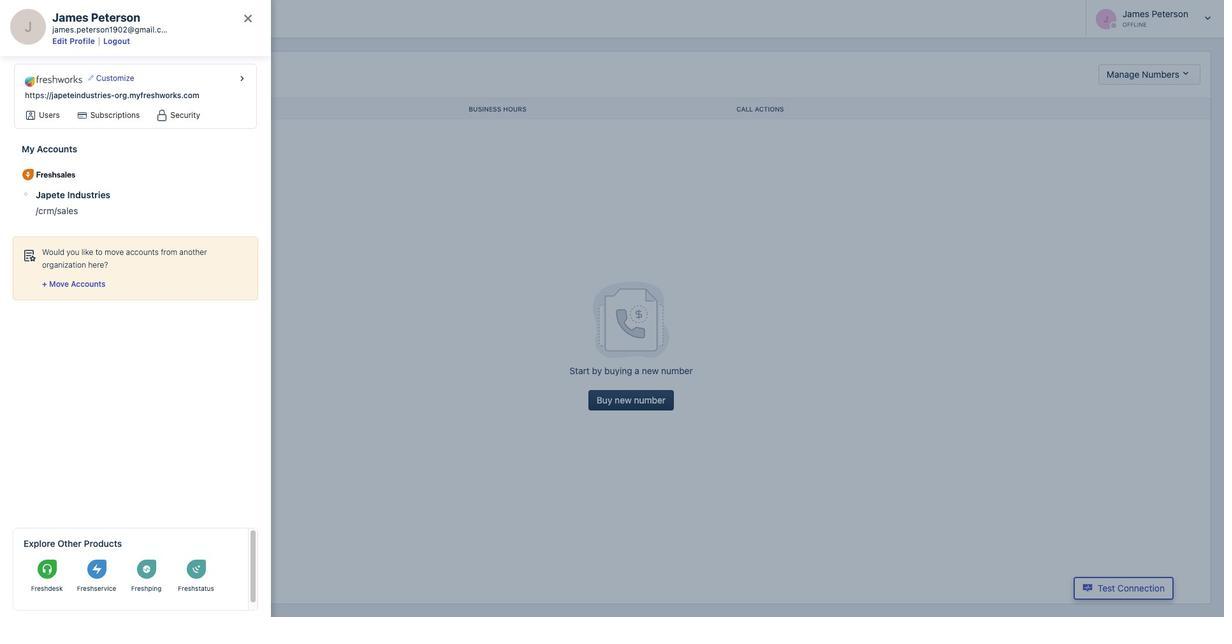 Task type: vqa. For each thing, say whether or not it's contained in the screenshot.
7 related to Last 7 days ( Dec 13 - Dec 19 )
no



Task type: describe. For each thing, give the bounding box(es) containing it.
edit profile link
[[52, 36, 100, 46]]

start
[[570, 365, 590, 376]]

edit profile
[[52, 36, 95, 46]]

would you like to move accounts from another organization here?
[[42, 248, 207, 270]]

a
[[635, 365, 640, 376]]

another
[[179, 248, 207, 257]]

org.myfreshworks.com
[[115, 91, 199, 100]]

accounts
[[126, 248, 159, 257]]

here?
[[88, 261, 108, 270]]

security
[[171, 111, 200, 120]]

james for james peterson offline
[[1123, 8, 1150, 19]]

users list item
[[19, 107, 67, 124]]

admin
[[51, 13, 78, 24]]

freshdesk
[[31, 585, 63, 593]]

buy new number button
[[589, 390, 674, 411]]

admin settings link
[[51, 13, 115, 24]]

hours
[[503, 105, 527, 113]]

like
[[81, 248, 93, 257]]

freshservice button
[[73, 554, 120, 600]]

users
[[39, 111, 60, 120]]

organization
[[42, 261, 86, 270]]

freshping
[[131, 585, 162, 593]]

call
[[737, 105, 754, 113]]

james for james peterson james.peterson1902@gmail.com
[[52, 11, 88, 24]]

0 horizontal spatial numbers
[[98, 68, 146, 81]]

move
[[105, 248, 124, 257]]

by
[[592, 365, 602, 376]]

explore
[[24, 538, 55, 549]]

0 vertical spatial new
[[642, 365, 659, 376]]

move
[[49, 280, 69, 289]]

buy new number
[[597, 395, 666, 406]]

james.peterson1902@gmail.com
[[52, 25, 173, 34]]

actions
[[755, 105, 784, 113]]

+
[[42, 280, 47, 289]]

start by buying a new number image
[[593, 282, 670, 358]]

japeteindustries-
[[52, 91, 115, 100]]

would
[[42, 248, 65, 257]]

phone element
[[8, 563, 33, 588]]

users link
[[39, 110, 60, 121]]

numbers for the 'phone numbers' link on the top left of page
[[164, 13, 203, 24]]

numbers for manage numbers button
[[1143, 69, 1180, 80]]

business hours
[[469, 105, 527, 113]]

japete
[[36, 190, 65, 201]]

other
[[58, 538, 82, 549]]

to
[[95, 248, 103, 257]]

freshworks switcher image
[[14, 598, 27, 610]]

james peterson james.peterson1902@gmail.com
[[52, 11, 173, 34]]

japete industries /crm/sales
[[36, 190, 110, 217]]

freshstatus
[[178, 585, 214, 593]]

freshservice
[[77, 585, 116, 593]]

j
[[1104, 13, 1109, 24]]

japete industries link
[[36, 190, 245, 201]]

+ move accounts
[[42, 280, 106, 289]]

freshping button
[[123, 554, 170, 600]]

my accounts
[[22, 144, 77, 154]]

settings
[[80, 13, 115, 24]]

https://
[[25, 91, 52, 100]]

customize
[[96, 73, 134, 83]]

0 vertical spatial phone numbers
[[135, 13, 203, 24]]

buying
[[605, 365, 633, 376]]



Task type: locate. For each thing, give the bounding box(es) containing it.
admin settings
[[51, 13, 115, 24]]

list
[[17, 102, 254, 145]]

phone
[[135, 13, 162, 24], [62, 68, 95, 81]]

test
[[1098, 583, 1116, 594]]

offline
[[1123, 21, 1148, 28]]

1 vertical spatial phone
[[62, 68, 95, 81]]

0 horizontal spatial james
[[52, 11, 88, 24]]

connection
[[1118, 583, 1166, 594]]

0 horizontal spatial new
[[615, 395, 632, 406]]

new inside button
[[615, 395, 632, 406]]

1 horizontal spatial new
[[642, 365, 659, 376]]

my
[[22, 144, 35, 154]]

new
[[642, 365, 659, 376], [615, 395, 632, 406]]

1 vertical spatial new
[[615, 395, 632, 406]]

james up edit profile
[[52, 11, 88, 24]]

you
[[67, 248, 79, 257]]

freshdesk button
[[24, 554, 70, 600]]

accounts
[[37, 144, 77, 154], [71, 280, 106, 289]]

peterson for james peterson offline
[[1153, 8, 1189, 19]]

peterson up dropdown_arrow 'icon'
[[1153, 8, 1189, 19]]

dialog
[[0, 0, 271, 618]]

customize link
[[89, 72, 134, 84]]

0 vertical spatial accounts
[[37, 144, 77, 154]]

number
[[662, 365, 693, 376], [634, 395, 666, 406]]

profile
[[70, 36, 95, 46]]

manage numbers
[[1107, 69, 1180, 80]]

numbers inside button
[[1143, 69, 1180, 80]]

0 horizontal spatial phone
[[62, 68, 95, 81]]

call actions
[[737, 105, 784, 113]]

manage
[[1107, 69, 1140, 80]]

expand image
[[237, 76, 248, 81]]

number right the a
[[662, 365, 693, 376]]

close button image
[[244, 15, 252, 23]]

/crm/sales link
[[36, 206, 245, 217]]

peterson
[[1153, 8, 1189, 19], [91, 11, 140, 24]]

peterson inside james peterson offline
[[1153, 8, 1189, 19]]

james inside james peterson offline
[[1123, 8, 1150, 19]]

new right the a
[[642, 365, 659, 376]]

1 vertical spatial number
[[634, 395, 666, 406]]

new right buy
[[615, 395, 632, 406]]

phone up japeteindustries- at the left
[[62, 68, 95, 81]]

1 horizontal spatial james
[[1123, 8, 1150, 19]]

subscriptions list item
[[70, 107, 148, 124]]

test connection
[[1098, 583, 1166, 594]]

security link
[[171, 110, 200, 121]]

https:// japeteindustries-org.myfreshworks.com
[[25, 91, 199, 100]]

numbers
[[164, 13, 203, 24], [98, 68, 146, 81], [1143, 69, 1180, 80]]

freshworks logo image
[[25, 75, 82, 87]]

james peterson offline
[[1123, 8, 1189, 28]]

1 vertical spatial phone numbers
[[62, 68, 146, 81]]

business
[[469, 105, 502, 113]]

logout
[[103, 36, 130, 46]]

logout link
[[100, 36, 134, 46]]

0 vertical spatial phone
[[135, 13, 162, 24]]

phone up 'james.peterson1902@gmail.com'
[[135, 13, 162, 24]]

dropdown_arrow image
[[1180, 65, 1193, 85]]

0 horizontal spatial peterson
[[91, 11, 140, 24]]

1 horizontal spatial peterson
[[1153, 8, 1189, 19]]

industries
[[67, 190, 110, 201]]

peterson inside james peterson james.peterson1902@gmail.com
[[91, 11, 140, 24]]

phone numbers
[[135, 13, 203, 24], [62, 68, 146, 81]]

edit
[[52, 36, 68, 46]]

james inside james peterson james.peterson1902@gmail.com
[[52, 11, 88, 24]]

phone numbers up 'james.peterson1902@gmail.com'
[[135, 13, 203, 24]]

products
[[84, 538, 122, 549]]

list containing users
[[17, 102, 254, 145]]

1 horizontal spatial numbers
[[164, 13, 203, 24]]

/crm/sales
[[36, 206, 78, 217]]

number down the a
[[634, 395, 666, 406]]

1 horizontal spatial phone
[[135, 13, 162, 24]]

from
[[161, 248, 177, 257]]

dialog containing james
[[0, 0, 271, 618]]

subscriptions link
[[90, 110, 140, 121]]

phone numbers up https:// japeteindustries-org.myfreshworks.com
[[62, 68, 146, 81]]

accounts right my
[[37, 144, 77, 154]]

james
[[1123, 8, 1150, 19], [52, 11, 88, 24]]

freshstatus button
[[173, 554, 219, 600]]

peterson up 'james.peterson1902@gmail.com'
[[91, 11, 140, 24]]

number
[[108, 105, 136, 113]]

subscriptions
[[90, 111, 140, 120]]

manage numbers button
[[1099, 64, 1201, 85]]

security list item
[[150, 107, 208, 124]]

1 vertical spatial accounts
[[71, 280, 106, 289]]

2 horizontal spatial numbers
[[1143, 69, 1180, 80]]

phone numbers link
[[133, 13, 203, 24]]

start by buying a new number
[[570, 365, 693, 376]]

explore other products
[[24, 538, 122, 549]]

0 vertical spatial number
[[662, 365, 693, 376]]

james up the offline
[[1123, 8, 1150, 19]]

number inside button
[[634, 395, 666, 406]]

accounts down here?
[[71, 280, 106, 289]]

buy
[[597, 395, 613, 406]]

peterson for james peterson james.peterson1902@gmail.com
[[91, 11, 140, 24]]



